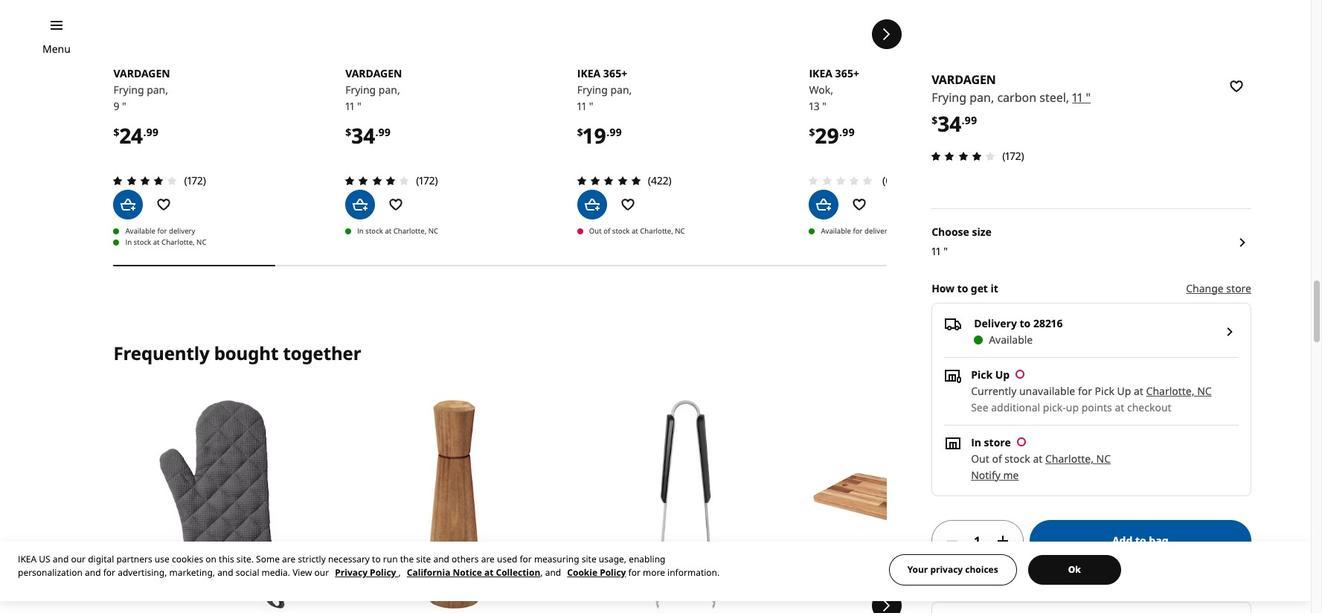 Task type: describe. For each thing, give the bounding box(es) containing it.
add to bag button
[[1030, 520, 1252, 562]]

privacy policy , california notice at collection , and cookie policy for more information.
[[335, 566, 720, 579]]

review: 3.8 out of 5 stars. total reviews: 172 image for 34
[[341, 172, 413, 190]]

. for 29
[[839, 125, 842, 139]]

enabling
[[629, 553, 666, 566]]

(172) for 34
[[416, 174, 438, 188]]

" inside ikea 365+ frying pan, 11 "
[[589, 99, 594, 113]]

ikea inside ikea us and our digital partners use cookies on this site. some are strictly necessary to run the site and others are used for measuring site usage, enabling personalization and for advertising, marketing, and social media. view our
[[18, 553, 37, 566]]

intressant spice mill, acacia, 10 ¾ " image
[[345, 396, 562, 613]]

småäta cutting board, acacia, 28 ¼x11 " image
[[809, 396, 1026, 613]]

review: 3.8 out of 5 stars. total reviews: 172 image for 24
[[109, 172, 181, 190]]

collection
[[496, 566, 541, 579]]

more
[[932, 580, 959, 594]]

how to get it
[[932, 281, 999, 295]]

19
[[583, 122, 607, 150]]

california
[[407, 566, 451, 579]]

ikea 365+ wok, 13 "
[[809, 67, 860, 113]]

vardagen for 24
[[113, 67, 170, 81]]

vardagen frying pan, 11 "
[[345, 67, 402, 113]]

0 horizontal spatial available
[[125, 227, 156, 236]]

11 inside ikea 365+ frying pan, 11 "
[[577, 99, 587, 113]]

(0)
[[883, 174, 895, 188]]

pay
[[1004, 580, 1023, 594]]

11 " button
[[1073, 89, 1091, 107]]

carbon
[[998, 89, 1037, 106]]

Quantity input value text field
[[968, 520, 988, 562]]

28216
[[1034, 316, 1063, 330]]

11 inside "vardagen frying pan, carbon steel, 11 ""
[[1073, 89, 1083, 106]]

charlotte, inside out of stock at charlotte, nc notify me
[[1046, 451, 1094, 466]]

currently unavailable for pick up at charlotte, nc group
[[971, 384, 1212, 398]]

" inside choose size 11 "
[[944, 244, 948, 258]]

0 vertical spatial in
[[357, 227, 364, 236]]

delivery to 28216
[[974, 316, 1063, 330]]

" inside vardagen frying pan, 9 "
[[122, 99, 126, 113]]

charlotte, nc button for at
[[1147, 384, 1212, 398]]

choices
[[965, 563, 998, 576]]

cookie policy link
[[567, 566, 626, 579]]

to left pay
[[991, 580, 1002, 594]]

to inside ikea us and our digital partners use cookies on this site. some are strictly necessary to run the site and others are used for measuring site usage, enabling personalization and for advertising, marketing, and social media. view our
[[372, 553, 381, 566]]

vardagen tongs image
[[577, 396, 794, 613]]

media.
[[262, 566, 290, 579]]

0 vertical spatial up
[[996, 367, 1010, 382]]

measuring
[[534, 553, 579, 566]]

site.
[[237, 553, 254, 566]]

information.
[[668, 566, 720, 579]]

to for delivery
[[1020, 316, 1031, 330]]

us
[[39, 553, 50, 566]]

privacy
[[335, 566, 368, 579]]

vardagen inside "vardagen frying pan, carbon steel, 11 ""
[[932, 71, 996, 88]]

marketing,
[[169, 566, 215, 579]]

vardagen frying pan, carbon steel, 11 "
[[932, 71, 1091, 106]]

usage,
[[599, 553, 627, 566]]

1 horizontal spatial 34
[[938, 110, 962, 138]]

partners
[[116, 553, 152, 566]]

steel,
[[1040, 89, 1070, 106]]

bought
[[214, 340, 279, 365]]

0 horizontal spatial our
[[71, 553, 86, 566]]

2 policy from the left
[[600, 566, 626, 579]]

digital
[[88, 553, 114, 566]]

store for change store
[[1227, 281, 1252, 295]]

to for add
[[1136, 533, 1147, 547]]

2 available for delivery from the left
[[821, 227, 891, 236]]

social
[[236, 566, 259, 579]]

24
[[119, 122, 143, 150]]

right image
[[1221, 323, 1239, 341]]

change store button
[[1186, 280, 1252, 297]]

currently
[[971, 384, 1017, 398]]

wok,
[[809, 83, 833, 97]]

it
[[991, 281, 999, 295]]

11 inside choose size 11 "
[[932, 244, 941, 258]]

ok
[[1069, 563, 1081, 576]]

vardagen frying pan, 9 "
[[113, 67, 170, 113]]

out of stock at charlotte, nc
[[589, 227, 685, 236]]

2 site from the left
[[582, 553, 597, 566]]

. for 34
[[375, 125, 378, 139]]

frying for vardagen frying pan, carbon steel, 11 "
[[932, 89, 967, 106]]

used
[[497, 553, 517, 566]]

$ 19 . 99
[[577, 122, 622, 150]]

$ for 34
[[345, 125, 351, 139]]

and down this
[[217, 566, 233, 579]]

pan, for vardagen frying pan, 9 "
[[147, 83, 168, 97]]

pick up
[[971, 367, 1010, 382]]

see
[[971, 400, 989, 414]]

frequently
[[113, 340, 210, 365]]

nc inside out of stock at charlotte, nc notify me
[[1097, 451, 1111, 466]]

personalization
[[18, 566, 83, 579]]

. for 19
[[607, 125, 610, 139]]

$ up (172) button
[[932, 113, 938, 127]]

29
[[815, 122, 839, 150]]

up
[[1066, 400, 1079, 414]]

11 inside vardagen frying pan, 11 "
[[345, 99, 355, 113]]

cookies
[[172, 553, 203, 566]]

this
[[219, 553, 234, 566]]

pan, inside ikea 365+ frying pan, 11 "
[[611, 83, 632, 97]]

365+ for 29
[[835, 67, 860, 81]]

out for out of stock at charlotte, nc notify me
[[971, 451, 990, 466]]

" inside ikea 365+ wok, 13 "
[[823, 99, 827, 113]]

view
[[293, 566, 312, 579]]

ways
[[962, 580, 988, 594]]

review: 4.8 out of 5 stars. total reviews: 422 image
[[573, 172, 645, 190]]

some
[[256, 553, 280, 566]]

get
[[971, 281, 988, 295]]

0 horizontal spatial 34
[[351, 122, 375, 150]]

change
[[1186, 281, 1224, 295]]

9
[[113, 99, 119, 113]]

store for in store
[[984, 435, 1011, 449]]

up inside currently unavailable for pick up at charlotte, nc see additional pick-up points at checkout
[[1117, 384, 1131, 398]]

unavailable
[[1020, 384, 1076, 398]]

1 policy from the left
[[370, 566, 396, 579]]

99 for 24
[[146, 125, 159, 139]]

1 delivery from the left
[[169, 227, 195, 236]]

and down digital
[[85, 566, 101, 579]]

. for 24
[[143, 125, 146, 139]]

review: 3.8 out of 5 stars. total reviews: 172 image inside (172) button
[[927, 147, 1000, 165]]

2 horizontal spatial in
[[971, 435, 982, 449]]

ikea us and our digital partners use cookies on this site. some are strictly necessary to run the site and others are used for measuring site usage, enabling personalization and for advertising, marketing, and social media. view our
[[18, 553, 666, 579]]

others
[[452, 553, 479, 566]]

out of stock at charlotte, nc group
[[971, 451, 1111, 466]]

run
[[383, 553, 398, 566]]

no reviews yet image
[[805, 172, 880, 190]]

pick-
[[1043, 400, 1066, 414]]



Task type: vqa. For each thing, say whether or not it's contained in the screenshot.
. related to 29
yes



Task type: locate. For each thing, give the bounding box(es) containing it.
frying inside ikea 365+ frying pan, 11 "
[[577, 83, 608, 97]]

1 horizontal spatial 365+
[[835, 67, 860, 81]]

1 horizontal spatial available
[[821, 227, 851, 236]]

$ 34 . 99
[[932, 110, 977, 138], [345, 122, 391, 150]]

1 vertical spatial store
[[984, 435, 1011, 449]]

$ inside $ 24 . 99
[[113, 125, 119, 139]]

pan, inside vardagen frying pan, 9 "
[[147, 83, 168, 97]]

advertising,
[[118, 566, 167, 579]]

$ 24 . 99
[[113, 122, 159, 150]]

site up california
[[416, 553, 431, 566]]

$
[[932, 113, 938, 127], [113, 125, 119, 139], [345, 125, 351, 139], [577, 125, 583, 139], [809, 125, 815, 139]]

$ 29 . 99
[[809, 122, 855, 150]]

how
[[932, 281, 955, 295]]

0 horizontal spatial site
[[416, 553, 431, 566]]

1 horizontal spatial of
[[992, 451, 1002, 466]]

on
[[206, 553, 217, 566]]

11
[[1073, 89, 1083, 106], [345, 99, 355, 113], [577, 99, 587, 113], [932, 244, 941, 258]]

2 365+ from the left
[[835, 67, 860, 81]]

$ down ikea 365+ frying pan, 11 "
[[577, 125, 583, 139]]

99 for 29
[[842, 125, 855, 139]]

out of stock at charlotte, nc notify me
[[971, 451, 1111, 482]]

2 horizontal spatial ikea
[[809, 67, 833, 81]]

(172) for 24
[[184, 174, 206, 188]]

strictly
[[298, 553, 326, 566]]

99 inside $ 29 . 99
[[842, 125, 855, 139]]

1 horizontal spatial $ 34 . 99
[[932, 110, 977, 138]]

add to bag
[[1113, 533, 1169, 547]]

privacy
[[931, 563, 963, 576]]

to left the run
[[372, 553, 381, 566]]

2 vertical spatial in
[[971, 435, 982, 449]]

to left get
[[958, 281, 968, 295]]

0 horizontal spatial pick
[[971, 367, 993, 382]]

policy
[[370, 566, 396, 579], [600, 566, 626, 579]]

0 horizontal spatial policy
[[370, 566, 396, 579]]

menu
[[42, 42, 71, 56]]

1 horizontal spatial in stock at charlotte, nc
[[357, 227, 438, 236]]

0 horizontal spatial ,
[[399, 566, 401, 579]]

0 vertical spatial of
[[604, 227, 610, 236]]

1 vertical spatial our
[[314, 566, 329, 579]]

store
[[1227, 281, 1252, 295], [984, 435, 1011, 449]]

0 vertical spatial store
[[1227, 281, 1252, 295]]

more
[[643, 566, 665, 579]]

ikea inside ikea 365+ frying pan, 11 "
[[577, 67, 601, 81]]

stock inside out of stock at charlotte, nc notify me
[[1005, 451, 1031, 466]]

$ down 9 on the top left of the page
[[113, 125, 119, 139]]

, down the
[[399, 566, 401, 579]]

0 vertical spatial in stock at charlotte, nc
[[357, 227, 438, 236]]

notice
[[453, 566, 482, 579]]

0 horizontal spatial are
[[282, 553, 296, 566]]

1 vertical spatial pick
[[1095, 384, 1115, 398]]

of inside out of stock at charlotte, nc notify me
[[992, 451, 1002, 466]]

1 horizontal spatial site
[[582, 553, 597, 566]]

1 vertical spatial out
[[971, 451, 990, 466]]

1 horizontal spatial (172)
[[416, 174, 438, 188]]

99
[[965, 113, 977, 127], [146, 125, 159, 139], [378, 125, 391, 139], [610, 125, 622, 139], [842, 125, 855, 139]]

34 down vardagen frying pan, 11 "
[[351, 122, 375, 150]]

add
[[1113, 533, 1133, 547]]

$ for 24
[[113, 125, 119, 139]]

$ for 29
[[809, 125, 815, 139]]

365+ inside ikea 365+ wok, 13 "
[[835, 67, 860, 81]]

ok button
[[1028, 555, 1121, 585]]

to for how
[[958, 281, 968, 295]]

2 horizontal spatial (172)
[[1003, 149, 1025, 163]]

policy down usage,
[[600, 566, 626, 579]]

99 down vardagen frying pan, 11 "
[[378, 125, 391, 139]]

cookie
[[567, 566, 598, 579]]

1 horizontal spatial our
[[314, 566, 329, 579]]

are
[[282, 553, 296, 566], [481, 553, 495, 566]]

and right us
[[53, 553, 69, 566]]

99 right 19
[[610, 125, 622, 139]]

are left used
[[481, 553, 495, 566]]

0 horizontal spatial in stock at charlotte, nc
[[125, 238, 207, 247]]

use
[[155, 553, 170, 566]]

1 horizontal spatial out
[[971, 451, 990, 466]]

34 up (172) button
[[938, 110, 962, 138]]

ikea for 29
[[809, 67, 833, 81]]

1 horizontal spatial policy
[[600, 566, 626, 579]]

1 horizontal spatial are
[[481, 553, 495, 566]]

ikea left us
[[18, 553, 37, 566]]

charlotte,
[[393, 227, 427, 236], [640, 227, 673, 236], [162, 238, 195, 247], [1147, 384, 1195, 398], [1046, 451, 1094, 466]]

california notice at collection link
[[407, 566, 541, 579]]

99 for 19
[[610, 125, 622, 139]]

me
[[1004, 468, 1019, 482]]

pick inside currently unavailable for pick up at charlotte, nc see additional pick-up points at checkout
[[1095, 384, 1115, 398]]

ikea for 19
[[577, 67, 601, 81]]

rinnig oven mitt, gray image
[[113, 396, 331, 613]]

pick up currently
[[971, 367, 993, 382]]

1 365+ from the left
[[603, 67, 628, 81]]

$ for 19
[[577, 125, 583, 139]]

365+ inside ikea 365+ frying pan, 11 "
[[603, 67, 628, 81]]

0 horizontal spatial (172)
[[184, 174, 206, 188]]

0 horizontal spatial in
[[125, 238, 132, 247]]

1 vertical spatial charlotte, nc button
[[1046, 451, 1111, 466]]

pan, inside vardagen frying pan, 11 "
[[379, 83, 400, 97]]

for inside currently unavailable for pick up at charlotte, nc see additional pick-up points at checkout
[[1078, 384, 1092, 398]]

ikea up 19
[[577, 67, 601, 81]]

our
[[71, 553, 86, 566], [314, 566, 329, 579]]

1 available for delivery from the left
[[125, 227, 195, 236]]

out inside out of stock at charlotte, nc notify me
[[971, 451, 990, 466]]

365+
[[603, 67, 628, 81], [835, 67, 860, 81]]

99 inside $ 24 . 99
[[146, 125, 159, 139]]

0 vertical spatial out
[[589, 227, 602, 236]]

. inside $ 29 . 99
[[839, 125, 842, 139]]

. inside $ 19 . 99
[[607, 125, 610, 139]]

frying
[[113, 83, 144, 97], [345, 83, 376, 97], [577, 83, 608, 97], [932, 89, 967, 106]]

store right change
[[1227, 281, 1252, 295]]

99 right 24
[[146, 125, 159, 139]]

choose
[[932, 225, 970, 239]]

99 up (172) button
[[965, 113, 977, 127]]

ikea 365+ wok, stainless steel/non-stick coating, 13 " image
[[809, 0, 1026, 37]]

$ down 13
[[809, 125, 815, 139]]

of down review: 4.8 out of 5 stars. total reviews: 422 image
[[604, 227, 610, 236]]

nc
[[429, 227, 438, 236], [675, 227, 685, 236], [197, 238, 207, 247], [1198, 384, 1212, 398], [1097, 451, 1111, 466]]

checkout
[[1127, 400, 1172, 414]]

1 , from the left
[[399, 566, 401, 579]]

, down measuring
[[541, 566, 543, 579]]

. up (172) button
[[962, 113, 965, 127]]

of for out of stock at charlotte, nc
[[604, 227, 610, 236]]

the
[[400, 553, 414, 566]]

1 are from the left
[[282, 553, 296, 566]]

pick
[[971, 367, 993, 382], [1095, 384, 1115, 398]]

out up notify
[[971, 451, 990, 466]]

365+ up $ 29 . 99
[[835, 67, 860, 81]]

$ inside $ 29 . 99
[[809, 125, 815, 139]]

at
[[385, 227, 392, 236], [632, 227, 638, 236], [153, 238, 160, 247], [1134, 384, 1144, 398], [1115, 400, 1125, 414], [1033, 451, 1043, 466], [484, 566, 494, 579]]

1 vertical spatial in
[[125, 238, 132, 247]]

frying for vardagen frying pan, 9 "
[[113, 83, 144, 97]]

99 right 29
[[842, 125, 855, 139]]

. inside $ 24 . 99
[[143, 125, 146, 139]]

your
[[908, 563, 928, 576]]

0 horizontal spatial charlotte, nc button
[[1046, 451, 1111, 466]]

2 horizontal spatial available
[[989, 332, 1033, 347]]

additional
[[991, 400, 1041, 414]]

0 horizontal spatial available for delivery
[[125, 227, 195, 236]]

0 horizontal spatial out
[[589, 227, 602, 236]]

more ways to pay
[[932, 580, 1023, 594]]

up up checkout
[[1117, 384, 1131, 398]]

1 site from the left
[[416, 553, 431, 566]]

frying for vardagen frying pan, 11 "
[[345, 83, 376, 97]]

0 horizontal spatial vardagen
[[113, 67, 170, 81]]

99 inside $ 19 . 99
[[610, 125, 622, 139]]

$ inside $ 19 . 99
[[577, 125, 583, 139]]

1 horizontal spatial review: 3.8 out of 5 stars. total reviews: 172 image
[[341, 172, 413, 190]]

" inside vardagen frying pan, 11 "
[[357, 99, 362, 113]]

bag
[[1149, 533, 1169, 547]]

and down measuring
[[545, 566, 561, 579]]

$ 34 . 99 up (172) button
[[932, 110, 977, 138]]

notify me button
[[971, 468, 1019, 482]]

pick up points
[[1095, 384, 1115, 398]]

2 delivery from the left
[[865, 227, 891, 236]]

out
[[589, 227, 602, 236], [971, 451, 990, 466]]

to inside button
[[1136, 533, 1147, 547]]

and
[[53, 553, 69, 566], [433, 553, 449, 566], [85, 566, 101, 579], [217, 566, 233, 579], [545, 566, 561, 579]]

1 horizontal spatial pick
[[1095, 384, 1115, 398]]

1 horizontal spatial ,
[[541, 566, 543, 579]]

frying inside vardagen frying pan, 9 "
[[113, 83, 144, 97]]

0 vertical spatial our
[[71, 553, 86, 566]]

our left digital
[[71, 553, 86, 566]]

. down ikea 365+ frying pan, 11 "
[[607, 125, 610, 139]]

your privacy choices button
[[889, 554, 1017, 586]]

are up media.
[[282, 553, 296, 566]]

out down review: 4.8 out of 5 stars. total reviews: 422 image
[[589, 227, 602, 236]]

charlotte, inside currently unavailable for pick up at charlotte, nc see additional pick-up points at checkout
[[1147, 384, 1195, 398]]

privacy policy link
[[335, 566, 399, 579]]

2 horizontal spatial vardagen
[[932, 71, 996, 88]]

menu button
[[42, 41, 71, 57]]

out for out of stock at charlotte, nc
[[589, 227, 602, 236]]

vardagen for 34
[[345, 67, 402, 81]]

review: 3.8 out of 5 stars. total reviews: 172 image
[[927, 147, 1000, 165], [109, 172, 181, 190], [341, 172, 413, 190]]

and up california
[[433, 553, 449, 566]]

currently unavailable for pick up at charlotte, nc see additional pick-up points at checkout
[[971, 384, 1212, 414]]

.
[[962, 113, 965, 127], [143, 125, 146, 139], [375, 125, 378, 139], [607, 125, 610, 139], [839, 125, 842, 139]]

2 horizontal spatial review: 3.8 out of 5 stars. total reviews: 172 image
[[927, 147, 1000, 165]]

frying inside "vardagen frying pan, carbon steel, 11 ""
[[932, 89, 967, 106]]

0 vertical spatial charlotte, nc button
[[1147, 384, 1212, 398]]

0 horizontal spatial of
[[604, 227, 610, 236]]

pan, for vardagen frying pan, carbon steel, 11 "
[[970, 89, 994, 106]]

for
[[157, 227, 167, 236], [853, 227, 863, 236], [1078, 384, 1092, 398], [520, 553, 532, 566], [103, 566, 115, 579], [629, 566, 641, 579]]

1 horizontal spatial vardagen
[[345, 67, 402, 81]]

up
[[996, 367, 1010, 382], [1117, 384, 1131, 398]]

(172) inside button
[[1003, 149, 1025, 163]]

1 horizontal spatial ikea
[[577, 67, 601, 81]]

in stock at charlotte, nc
[[357, 227, 438, 236], [125, 238, 207, 247]]

nc inside currently unavailable for pick up at charlotte, nc see additional pick-up points at checkout
[[1198, 384, 1212, 398]]

. down vardagen frying pan, 11 "
[[375, 125, 378, 139]]

to left bag
[[1136, 533, 1147, 547]]

(422)
[[648, 174, 672, 188]]

1 horizontal spatial store
[[1227, 281, 1252, 295]]

to left 28216
[[1020, 316, 1031, 330]]

notify
[[971, 468, 1001, 482]]

1 horizontal spatial delivery
[[865, 227, 891, 236]]

2 , from the left
[[541, 566, 543, 579]]

365+ for 19
[[603, 67, 628, 81]]

$ down vardagen frying pan, 11 "
[[345, 125, 351, 139]]

up up currently
[[996, 367, 1010, 382]]

ikea 365+ frying pan, 11 "
[[577, 67, 632, 113]]

your privacy choices
[[908, 563, 998, 576]]

our down strictly
[[314, 566, 329, 579]]

(172) button
[[927, 147, 1025, 165]]

store up notify me button
[[984, 435, 1011, 449]]

stock
[[366, 227, 383, 236], [612, 227, 630, 236], [134, 238, 151, 247], [1005, 451, 1031, 466]]

delivery
[[169, 227, 195, 236], [865, 227, 891, 236]]

available
[[125, 227, 156, 236], [821, 227, 851, 236], [989, 332, 1033, 347]]

points
[[1082, 400, 1112, 414]]

. down ikea 365+ wok, 13 "
[[839, 125, 842, 139]]

365+ up $ 19 . 99
[[603, 67, 628, 81]]

0 horizontal spatial store
[[984, 435, 1011, 449]]

1 horizontal spatial up
[[1117, 384, 1131, 398]]

ikea inside ikea 365+ wok, 13 "
[[809, 67, 833, 81]]

together
[[283, 340, 361, 365]]

0 horizontal spatial $ 34 . 99
[[345, 122, 391, 150]]

0 horizontal spatial ikea
[[18, 553, 37, 566]]

pan, inside "vardagen frying pan, carbon steel, 11 ""
[[970, 89, 994, 106]]

1 vertical spatial in stock at charlotte, nc
[[125, 238, 207, 247]]

to
[[958, 281, 968, 295], [1020, 316, 1031, 330], [1136, 533, 1147, 547], [372, 553, 381, 566], [991, 580, 1002, 594]]

1 horizontal spatial available for delivery
[[821, 227, 891, 236]]

charlotte, nc button for nc
[[1046, 451, 1111, 466]]

1 horizontal spatial charlotte, nc button
[[1147, 384, 1212, 398]]

of
[[604, 227, 610, 236], [992, 451, 1002, 466]]

charlotte, nc button
[[1147, 384, 1212, 398], [1046, 451, 1111, 466]]

0 horizontal spatial review: 3.8 out of 5 stars. total reviews: 172 image
[[109, 172, 181, 190]]

0 horizontal spatial delivery
[[169, 227, 195, 236]]

choose size 11 "
[[932, 225, 992, 258]]

pan, for vardagen frying pan, 11 "
[[379, 83, 400, 97]]

size
[[972, 225, 992, 239]]

charlotte, nc button down up
[[1046, 451, 1111, 466]]

13
[[809, 99, 820, 113]]

policy down the run
[[370, 566, 396, 579]]

1 horizontal spatial in
[[357, 227, 364, 236]]

at inside out of stock at charlotte, nc notify me
[[1033, 451, 1043, 466]]

necessary
[[328, 553, 370, 566]]

$ 34 . 99 down vardagen frying pan, 11 "
[[345, 122, 391, 150]]

0 horizontal spatial 365+
[[603, 67, 628, 81]]

0 vertical spatial pick
[[971, 367, 993, 382]]

site up cookie
[[582, 553, 597, 566]]

delivery
[[974, 316, 1017, 330]]

" inside "vardagen frying pan, carbon steel, 11 ""
[[1086, 89, 1091, 106]]

charlotte, nc button up checkout
[[1147, 384, 1212, 398]]

2 are from the left
[[481, 553, 495, 566]]

1 vertical spatial of
[[992, 451, 1002, 466]]

store inside button
[[1227, 281, 1252, 295]]

of for out of stock at charlotte, nc notify me
[[992, 451, 1002, 466]]

frequently bought together
[[113, 340, 361, 365]]

ikea up wok,
[[809, 67, 833, 81]]

99 for 34
[[378, 125, 391, 139]]

1 vertical spatial up
[[1117, 384, 1131, 398]]

scrollbar
[[113, 254, 887, 277]]

of up notify me button
[[992, 451, 1002, 466]]

0 horizontal spatial up
[[996, 367, 1010, 382]]

in
[[357, 227, 364, 236], [125, 238, 132, 247], [971, 435, 982, 449]]

frying inside vardagen frying pan, 11 "
[[345, 83, 376, 97]]

. down vardagen frying pan, 9 "
[[143, 125, 146, 139]]



